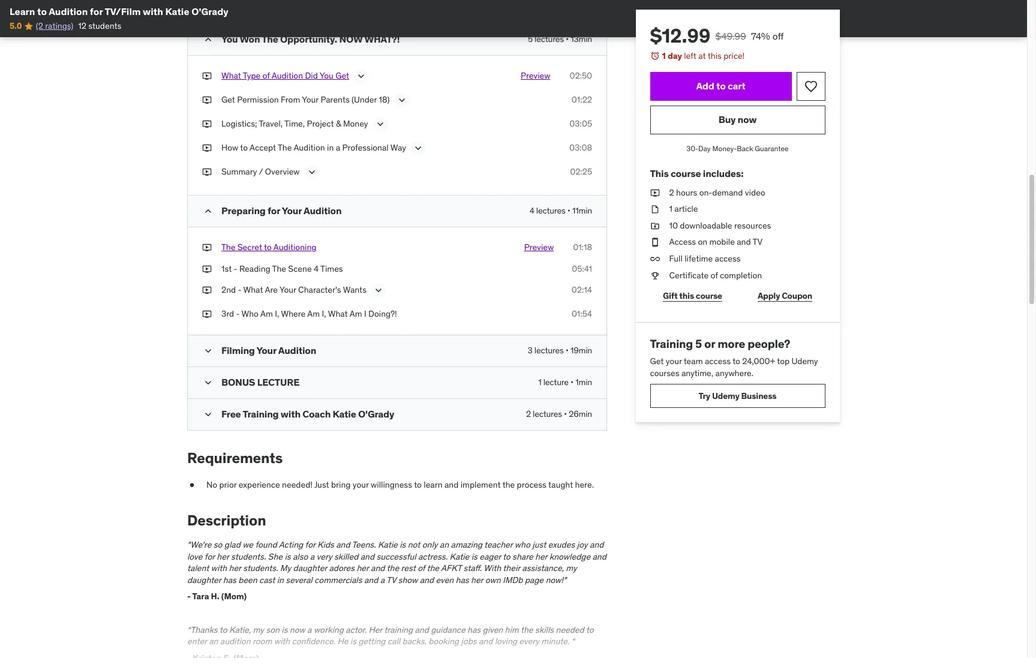 Task type: vqa. For each thing, say whether or not it's contained in the screenshot.
'video'
yes



Task type: locate. For each thing, give the bounding box(es) containing it.
daughter down talent
[[187, 575, 221, 586]]

am right where
[[308, 309, 320, 320]]

0 vertical spatial in
[[327, 142, 334, 153]]

0 horizontal spatial 5
[[528, 34, 533, 44]]

1 horizontal spatial my
[[566, 563, 577, 574]]

0 vertical spatial course
[[671, 168, 702, 180]]

apply coupon
[[759, 290, 813, 301]]

the inside the secret to auditioning button
[[222, 242, 236, 253]]

• left 13min
[[566, 34, 569, 44]]

1 vertical spatial your
[[353, 479, 369, 490]]

assistance,
[[522, 563, 564, 574]]

commercials
[[315, 575, 362, 586]]

xsmall image left secret
[[202, 242, 212, 254]]

and up the skilled
[[336, 540, 350, 551]]

1 horizontal spatial in
[[327, 142, 334, 153]]

and down teens.
[[361, 552, 375, 562]]

1 horizontal spatial get
[[336, 70, 349, 81]]

xsmall image left the logistics;
[[202, 118, 212, 130]]

01:22
[[572, 94, 593, 105]]

buy
[[719, 113, 737, 125]]

now right the buy
[[739, 113, 758, 125]]

lecture
[[257, 376, 300, 388]]

1 horizontal spatial tv
[[753, 237, 763, 248]]

1 vertical spatial an
[[209, 637, 218, 647]]

course up the hours
[[671, 168, 702, 180]]

0 horizontal spatial this
[[680, 290, 695, 301]]

1 horizontal spatial training
[[651, 337, 694, 351]]

- right 1st
[[234, 263, 237, 274]]

now inside "thanks to katie, my son is now a working actor. her training and guidance has given him the skills needed to enter an audition room with confidence. he is getting call backs, booking jobs and loving every minute. "
[[290, 625, 305, 636]]

0 vertical spatial you
[[222, 33, 238, 45]]

small image left bonus
[[202, 377, 214, 389]]

lifetime
[[685, 253, 714, 264]]

0 vertical spatial 2
[[670, 187, 675, 198]]

2nd
[[222, 285, 236, 296]]

show lecture description image
[[396, 94, 408, 106], [374, 118, 386, 130], [412, 142, 424, 154], [306, 166, 318, 178], [373, 285, 385, 297]]

2 vertical spatial what
[[328, 309, 348, 320]]

0 vertical spatial get
[[336, 70, 349, 81]]

3 small image from the top
[[202, 345, 214, 357]]

in down project
[[327, 142, 334, 153]]

in down my
[[277, 575, 284, 586]]

no
[[207, 479, 217, 490]]

1 vertical spatial daughter
[[187, 575, 221, 586]]

now up confidence.
[[290, 625, 305, 636]]

1 vertical spatial 4
[[314, 263, 319, 274]]

i,
[[275, 309, 279, 320], [322, 309, 326, 320]]

enter
[[187, 637, 207, 647]]

0 horizontal spatial of
[[263, 70, 270, 81]]

03:08
[[570, 142, 593, 153]]

wants
[[343, 285, 367, 296]]

19min
[[571, 345, 593, 356]]

has up jobs on the left bottom
[[468, 625, 481, 636]]

an inside ""we're so glad we found acting for kids and teens. katie is not only an amazing teacher who just exudes joy and love for her students. she is also a very skilled and successful actress. katie is eager to share her knowledge and talent with her students. my daughter adores her and the rest of the afkt staff. with their assistance, my daughter has been cast in several commercials and a tv show and even has her own imdb page now!" - tara h. (mom)"
[[440, 540, 449, 551]]

2 horizontal spatial 1
[[670, 204, 673, 214]]

her
[[369, 625, 382, 636]]

xsmall image left 3rd
[[202, 309, 212, 321]]

18)
[[379, 94, 390, 105]]

- for who
[[236, 309, 240, 320]]

actor.
[[346, 625, 367, 636]]

needed!
[[282, 479, 313, 490]]

• left the 26min
[[564, 409, 567, 420]]

how to accept the audition in a professional way
[[222, 142, 406, 153]]

2 horizontal spatial of
[[711, 270, 719, 281]]

3
[[528, 345, 533, 356]]

at
[[699, 50, 707, 61]]

2 vertical spatial 1
[[539, 377, 542, 388]]

1 for 1 lecture • 1min
[[539, 377, 542, 388]]

won
[[240, 33, 260, 45]]

1 for 1 day left at this price!
[[663, 50, 667, 61]]

to up (2
[[37, 5, 47, 17]]

training
[[384, 625, 413, 636]]

and down given
[[479, 637, 493, 647]]

to up anywhere.
[[733, 356, 741, 367]]

she
[[268, 552, 283, 562]]

10
[[670, 220, 679, 231]]

audition up ratings)
[[49, 5, 88, 17]]

1st - reading the scene 4 times
[[222, 263, 343, 274]]

1 vertical spatial what
[[243, 285, 263, 296]]

(mom)
[[221, 592, 247, 602]]

your inside training 5 or more people? get your team access to 24,000+ top udemy courses anytime, anywhere.
[[667, 356, 683, 367]]

my inside ""we're so glad we found acting for kids and teens. katie is not only an amazing teacher who just exudes joy and love for her students. she is also a very skilled and successful actress. katie is eager to share her knowledge and talent with her students. my daughter adores her and the rest of the afkt staff. with their assistance, my daughter has been cast in several commercials and a tv show and even has her own imdb page now!" - tara h. (mom)"
[[566, 563, 577, 574]]

0 vertical spatial preview
[[521, 70, 551, 81]]

of right rest
[[418, 563, 425, 574]]

1 horizontal spatial i,
[[322, 309, 326, 320]]

and right commercials
[[364, 575, 378, 586]]

tv inside ""we're so glad we found acting for kids and teens. katie is not only an amazing teacher who just exudes joy and love for her students. she is also a very skilled and successful actress. katie is eager to share her knowledge and talent with her students. my daughter adores her and the rest of the afkt staff. with their assistance, my daughter has been cast in several commercials and a tv show and even has her own imdb page now!" - tara h. (mom)"
[[387, 575, 396, 586]]

• left 11min
[[568, 205, 571, 216]]

1 horizontal spatial 1
[[663, 50, 667, 61]]

1 horizontal spatial 4
[[530, 205, 535, 216]]

acting
[[279, 540, 303, 551]]

the left process
[[503, 479, 515, 490]]

0 vertical spatial training
[[651, 337, 694, 351]]

1 vertical spatial course
[[697, 290, 723, 301]]

am left i
[[350, 309, 362, 320]]

2 lectures • 26min
[[526, 409, 593, 420]]

her down the skilled
[[357, 563, 369, 574]]

0 horizontal spatial 1
[[539, 377, 542, 388]]

full
[[670, 253, 683, 264]]

0 vertical spatial o'grady
[[192, 5, 229, 17]]

1 vertical spatial my
[[253, 625, 264, 636]]

you right 'did'
[[320, 70, 334, 81]]

show lecture description image for how to accept the audition in a professional way
[[412, 142, 424, 154]]

1 vertical spatial students.
[[243, 563, 278, 574]]

to inside training 5 or more people? get your team access to 24,000+ top udemy courses anytime, anywhere.
[[733, 356, 741, 367]]

0 horizontal spatial daughter
[[187, 575, 221, 586]]

&
[[336, 118, 341, 129]]

2 horizontal spatial what
[[328, 309, 348, 320]]

1 vertical spatial this
[[680, 290, 695, 301]]

experience
[[239, 479, 280, 490]]

5 inside training 5 or more people? get your team access to 24,000+ top udemy courses anytime, anywhere.
[[696, 337, 703, 351]]

training up team
[[651, 337, 694, 351]]

0 horizontal spatial 2
[[526, 409, 531, 420]]

1 am from the left
[[261, 309, 273, 320]]

the secret to auditioning
[[222, 242, 317, 253]]

1 horizontal spatial an
[[440, 540, 449, 551]]

access on mobile and tv
[[670, 237, 763, 248]]

xsmall image for preview
[[202, 242, 212, 254]]

2 vertical spatial of
[[418, 563, 425, 574]]

1 horizontal spatial am
[[308, 309, 320, 320]]

with down son in the left of the page
[[274, 637, 290, 647]]

get
[[336, 70, 349, 81], [222, 94, 235, 105], [651, 356, 665, 367]]

get permission from your parents (under 18)
[[222, 94, 390, 105]]

has down staff.
[[456, 575, 469, 586]]

with right talent
[[211, 563, 227, 574]]

small image
[[202, 34, 214, 46], [202, 205, 214, 217], [202, 345, 214, 357], [202, 377, 214, 389]]

get inside button
[[336, 70, 349, 81]]

1 vertical spatial o'grady
[[358, 408, 395, 420]]

my down knowledge
[[566, 563, 577, 574]]

2 horizontal spatial am
[[350, 309, 362, 320]]

alarm image
[[651, 51, 660, 61]]

an inside "thanks to katie, my son is now a working actor. her training and guidance has given him the skills needed to enter an audition room with confidence. he is getting call backs, booking jobs and loving every minute. "
[[209, 637, 218, 647]]

you left won
[[222, 33, 238, 45]]

1 vertical spatial now
[[290, 625, 305, 636]]

0 vertical spatial now
[[739, 113, 758, 125]]

teens.
[[352, 540, 376, 551]]

joy
[[577, 540, 588, 551]]

0 vertical spatial an
[[440, 540, 449, 551]]

1 horizontal spatial o'grady
[[358, 408, 395, 420]]

0 horizontal spatial my
[[253, 625, 264, 636]]

show lecture description image for logistics; travel, time, project & money
[[374, 118, 386, 130]]

prior
[[219, 479, 237, 490]]

02:50
[[570, 70, 593, 81]]

30-
[[687, 144, 699, 153]]

your for needed!
[[353, 479, 369, 490]]

1 vertical spatial 2
[[526, 409, 531, 420]]

(2
[[36, 21, 43, 31]]

udemy right try at the right bottom of the page
[[713, 391, 740, 401]]

2 for 2 lectures • 26min
[[526, 409, 531, 420]]

your up 'courses'
[[667, 356, 683, 367]]

xsmall image left 2nd
[[202, 285, 212, 296]]

2 small image from the top
[[202, 205, 214, 217]]

2 vertical spatial get
[[651, 356, 665, 367]]

0 horizontal spatial what
[[222, 70, 241, 81]]

to right secret
[[264, 242, 272, 253]]

0 vertical spatial this
[[709, 50, 722, 61]]

the secret to auditioning button
[[222, 242, 317, 254]]

her down so in the bottom of the page
[[217, 552, 229, 562]]

• for audition
[[568, 205, 571, 216]]

and right knowledge
[[593, 552, 607, 562]]

a
[[336, 142, 340, 153], [310, 552, 315, 562], [380, 575, 385, 586], [307, 625, 312, 636]]

1 horizontal spatial what
[[243, 285, 263, 296]]

lectures for opportunity.
[[535, 34, 564, 44]]

tv down resources
[[753, 237, 763, 248]]

1 horizontal spatial 2
[[670, 187, 675, 198]]

xsmall image
[[202, 118, 212, 130], [651, 187, 660, 199], [202, 242, 212, 254], [202, 263, 212, 275], [651, 270, 660, 282], [202, 309, 212, 321]]

1 horizontal spatial now
[[739, 113, 758, 125]]

audition up auditioning
[[304, 205, 342, 217]]

xsmall image for 01:54
[[202, 309, 212, 321]]

0 vertical spatial 5
[[528, 34, 533, 44]]

2 horizontal spatial get
[[651, 356, 665, 367]]

just
[[315, 479, 329, 490]]

your right bring
[[353, 479, 369, 490]]

-
[[234, 263, 237, 274], [238, 285, 242, 296], [236, 309, 240, 320], [187, 592, 191, 602]]

preview down 5 lectures • 13min
[[521, 70, 551, 81]]

1 vertical spatial you
[[320, 70, 334, 81]]

1 horizontal spatial of
[[418, 563, 425, 574]]

room
[[253, 637, 272, 647]]

the
[[503, 479, 515, 490], [387, 563, 399, 574], [427, 563, 439, 574], [521, 625, 533, 636]]

0 horizontal spatial your
[[353, 479, 369, 490]]

1 vertical spatial access
[[706, 356, 732, 367]]

1 vertical spatial 1
[[670, 204, 673, 214]]

1 vertical spatial tv
[[387, 575, 396, 586]]

3rd
[[222, 309, 234, 320]]

small image left preparing
[[202, 205, 214, 217]]

0 vertical spatial students.
[[231, 552, 266, 562]]

0 vertical spatial your
[[667, 356, 683, 367]]

students. up "cast"
[[243, 563, 278, 574]]

h.
[[211, 592, 220, 602]]

0 horizontal spatial am
[[261, 309, 273, 320]]

0 vertical spatial what
[[222, 70, 241, 81]]

get inside training 5 or more people? get your team access to 24,000+ top udemy courses anytime, anywhere.
[[651, 356, 665, 367]]

for up also
[[305, 540, 316, 551]]

0 vertical spatial of
[[263, 70, 270, 81]]

the
[[262, 33, 278, 45], [278, 142, 292, 153], [222, 242, 236, 253], [272, 263, 286, 274]]

booking
[[429, 637, 459, 647]]

preparing
[[222, 205, 266, 217]]

the inside "thanks to katie, my son is now a working actor. her training and guidance has given him the skills needed to enter an audition room with confidence. he is getting call backs, booking jobs and loving every minute. "
[[521, 625, 533, 636]]

show lecture description image right money
[[374, 118, 386, 130]]

0 vertical spatial 1
[[663, 50, 667, 61]]

small image left won
[[202, 34, 214, 46]]

1 vertical spatial udemy
[[713, 391, 740, 401]]

5 left or
[[696, 337, 703, 351]]

0 horizontal spatial now
[[290, 625, 305, 636]]

udemy right top
[[792, 356, 819, 367]]

2 left the hours
[[670, 187, 675, 198]]

audition down where
[[278, 345, 316, 357]]

project
[[307, 118, 334, 129]]

1 vertical spatial preview
[[525, 242, 554, 253]]

xsmall image down this
[[651, 187, 660, 199]]

son
[[266, 625, 280, 636]]

show lecture description image for 2nd - what are your character's wants
[[373, 285, 385, 297]]

0 horizontal spatial in
[[277, 575, 284, 586]]

small image for preparing
[[202, 205, 214, 217]]

- for what
[[238, 285, 242, 296]]

to inside button
[[717, 80, 726, 92]]

5
[[528, 34, 533, 44], [696, 337, 703, 351]]

of inside button
[[263, 70, 270, 81]]

- left 'tara'
[[187, 592, 191, 602]]

on-
[[700, 187, 713, 198]]

1 horizontal spatial udemy
[[792, 356, 819, 367]]

anywhere.
[[716, 368, 754, 379]]

the down 'successful'
[[387, 563, 399, 574]]

katie up 'successful'
[[378, 540, 398, 551]]

to left cart
[[717, 80, 726, 92]]

- right 2nd
[[238, 285, 242, 296]]

0 horizontal spatial udemy
[[713, 391, 740, 401]]

4 small image from the top
[[202, 377, 214, 389]]

10 downloadable resources
[[670, 220, 772, 231]]

1 left lecture
[[539, 377, 542, 388]]

anytime,
[[682, 368, 714, 379]]

to inside ""we're so glad we found acting for kids and teens. katie is not only an amazing teacher who just exudes joy and love for her students. she is also a very skilled and successful actress. katie is eager to share her knowledge and talent with her students. my daughter adores her and the rest of the afkt staff. with their assistance, my daughter has been cast in several commercials and a tv show and even has her own imdb page now!" - tara h. (mom)"
[[503, 552, 511, 562]]

$12.99 $49.99 74% off
[[651, 23, 785, 48]]

what
[[222, 70, 241, 81], [243, 285, 263, 296], [328, 309, 348, 320]]

access down or
[[706, 356, 732, 367]]

- for reading
[[234, 263, 237, 274]]

"we're so glad we found acting for kids and teens. katie is not only an amazing teacher who just exudes joy and love for her students. she is also a very skilled and successful actress. katie is eager to share her knowledge and talent with her students. my daughter adores her and the rest of the afkt staff. with their assistance, my daughter has been cast in several commercials and a tv show and even has her own imdb page now!" - tara h. (mom)
[[187, 540, 607, 602]]

top
[[778, 356, 790, 367]]

0 horizontal spatial i,
[[275, 309, 279, 320]]

udemy inside training 5 or more people? get your team access to 24,000+ top udemy courses anytime, anywhere.
[[792, 356, 819, 367]]

2 am from the left
[[308, 309, 320, 320]]

show lecture description image right 18) at the left top of page
[[396, 94, 408, 106]]

2
[[670, 187, 675, 198], [526, 409, 531, 420]]

people?
[[748, 337, 791, 351]]

her
[[217, 552, 229, 562], [536, 552, 548, 562], [229, 563, 241, 574], [357, 563, 369, 574], [471, 575, 483, 586]]

1 small image from the top
[[202, 34, 214, 46]]

1 left article
[[670, 204, 673, 214]]

add to wishlist image
[[804, 79, 819, 93]]

1 vertical spatial in
[[277, 575, 284, 586]]

has inside "thanks to katie, my son is now a working actor. her training and guidance has given him the skills needed to enter an audition room with confidence. he is getting call backs, booking jobs and loving every minute. "
[[468, 625, 481, 636]]

what left "type"
[[222, 70, 241, 81]]

0 vertical spatial tv
[[753, 237, 763, 248]]

4
[[530, 205, 535, 216], [314, 263, 319, 274]]

1 horizontal spatial daughter
[[293, 563, 327, 574]]

with inside ""we're so glad we found acting for kids and teens. katie is not only an amazing teacher who just exudes joy and love for her students. she is also a very skilled and successful actress. katie is eager to share her knowledge and talent with her students. my daughter adores her and the rest of the afkt staff. with their assistance, my daughter has been cast in several commercials and a tv show and even has her own imdb page now!" - tara h. (mom)"
[[211, 563, 227, 574]]

0 horizontal spatial training
[[243, 408, 279, 420]]

time,
[[285, 118, 305, 129]]

to inside button
[[264, 242, 272, 253]]

1 horizontal spatial you
[[320, 70, 334, 81]]

you inside what type of audition did you get button
[[320, 70, 334, 81]]

a inside "thanks to katie, my son is now a working actor. her training and guidance has given him the skills needed to enter an audition room with confidence. he is getting call backs, booking jobs and loving every minute. "
[[307, 625, 312, 636]]

get up 'courses'
[[651, 356, 665, 367]]

0 horizontal spatial tv
[[387, 575, 396, 586]]

you
[[222, 33, 238, 45], [320, 70, 334, 81]]

show lecture description image up doing?!
[[373, 285, 385, 297]]

to left learn
[[414, 479, 422, 490]]

0 vertical spatial udemy
[[792, 356, 819, 367]]

now
[[739, 113, 758, 125], [290, 625, 305, 636]]

1 horizontal spatial your
[[667, 356, 683, 367]]

my up room
[[253, 625, 264, 636]]

share
[[513, 552, 534, 562]]

i, down character's
[[322, 309, 326, 320]]

2 left the 26min
[[526, 409, 531, 420]]

logistics; travel, time, project & money
[[222, 118, 368, 129]]

xsmall image
[[202, 70, 212, 82], [202, 94, 212, 106], [202, 142, 212, 154], [202, 166, 212, 178], [651, 204, 660, 215], [651, 220, 660, 232], [651, 237, 660, 249], [651, 253, 660, 265], [202, 285, 212, 296], [187, 479, 197, 491]]

1 vertical spatial 5
[[696, 337, 703, 351]]

4 left "times"
[[314, 263, 319, 274]]

0 vertical spatial my
[[566, 563, 577, 574]]

this inside "gift this course" link
[[680, 290, 695, 301]]

very
[[317, 552, 332, 562]]

katie right tv/film
[[165, 5, 189, 17]]

show lecture description image for get permission from your parents (under 18)
[[396, 94, 408, 106]]

small image left filming
[[202, 345, 214, 357]]

5.0
[[10, 21, 22, 31]]

1 horizontal spatial 5
[[696, 337, 703, 351]]

students. down we
[[231, 552, 266, 562]]

of right "type"
[[263, 70, 270, 81]]

0 horizontal spatial get
[[222, 94, 235, 105]]

0 horizontal spatial an
[[209, 637, 218, 647]]

1 horizontal spatial this
[[709, 50, 722, 61]]

the down actress.
[[427, 563, 439, 574]]

knowledge
[[550, 552, 591, 562]]

xsmall image left 'summary'
[[202, 166, 212, 178]]

0 horizontal spatial you
[[222, 33, 238, 45]]

talent
[[187, 563, 209, 574]]



Task type: describe. For each thing, give the bounding box(es) containing it.
her up assistance,
[[536, 552, 548, 562]]

0 vertical spatial access
[[716, 253, 742, 264]]

and up backs,
[[415, 625, 429, 636]]

cart
[[728, 80, 746, 92]]

small image
[[202, 409, 214, 421]]

add to cart button
[[651, 72, 792, 101]]

successful
[[377, 552, 416, 562]]

is up my
[[285, 552, 291, 562]]

katie down amazing
[[450, 552, 470, 562]]

and down 'successful'
[[371, 563, 385, 574]]

way
[[391, 142, 406, 153]]

now inside button
[[739, 113, 758, 125]]

now!"
[[546, 575, 567, 586]]

show
[[398, 575, 418, 586]]

logistics;
[[222, 118, 257, 129]]

the right won
[[262, 33, 278, 45]]

xsmall image for 03:05
[[202, 118, 212, 130]]

30-day money-back guarantee
[[687, 144, 790, 153]]

katie right coach
[[333, 408, 356, 420]]

1 vertical spatial of
[[711, 270, 719, 281]]

$49.99
[[716, 30, 747, 42]]

in inside ""we're so glad we found acting for kids and teens. katie is not only an amazing teacher who just exudes joy and love for her students. she is also a very skilled and successful actress. katie is eager to share her knowledge and talent with her students. my daughter adores her and the rest of the afkt staff. with their assistance, my daughter has been cast in several commercials and a tv show and even has her own imdb page now!" - tara h. (mom)"
[[277, 575, 284, 586]]

rest
[[401, 563, 416, 574]]

1 for 1 article
[[670, 204, 673, 214]]

what inside button
[[222, 70, 241, 81]]

for up 12 students
[[90, 5, 103, 17]]

a right also
[[310, 552, 315, 562]]

show lecture description image
[[355, 70, 367, 82]]

your up auditioning
[[282, 205, 302, 217]]

5 lectures • 13min
[[528, 34, 593, 44]]

given
[[483, 625, 503, 636]]

• left 19min
[[566, 345, 569, 356]]

• for opportunity.
[[566, 34, 569, 44]]

training inside training 5 or more people? get your team access to 24,000+ top udemy courses anytime, anywhere.
[[651, 337, 694, 351]]

2 for 2 hours on-demand video
[[670, 187, 675, 198]]

apply
[[759, 290, 781, 301]]

description
[[187, 512, 266, 530]]

3 am from the left
[[350, 309, 362, 320]]

now
[[339, 33, 363, 45]]

03:05
[[570, 118, 593, 129]]

1min
[[576, 377, 593, 388]]

"
[[572, 637, 575, 647]]

her down staff.
[[471, 575, 483, 586]]

him
[[505, 625, 519, 636]]

to left katie,
[[220, 625, 227, 636]]

is right son in the left of the page
[[282, 625, 288, 636]]

0 vertical spatial 4
[[530, 205, 535, 216]]

parents
[[321, 94, 350, 105]]

audition inside button
[[272, 70, 303, 81]]

your right from
[[302, 94, 319, 105]]

xsmall image left permission
[[202, 94, 212, 106]]

business
[[742, 391, 777, 401]]

bonus
[[222, 376, 255, 388]]

so
[[214, 540, 222, 551]]

imdb
[[503, 575, 523, 586]]

loving
[[495, 637, 517, 647]]

filming your audition
[[222, 345, 316, 357]]

- inside ""we're so glad we found acting for kids and teens. katie is not only an amazing teacher who just exudes joy and love for her students. she is also a very skilled and successful actress. katie is eager to share her knowledge and talent with her students. my daughter adores her and the rest of the afkt staff. with their assistance, my daughter has been cast in several commercials and a tv show and even has her own imdb page now!" - tara h. (mom)"
[[187, 592, 191, 602]]

4 lectures • 11min
[[530, 205, 593, 216]]

lectures right 3
[[535, 345, 564, 356]]

more
[[718, 337, 746, 351]]

the right accept
[[278, 142, 292, 153]]

free
[[222, 408, 241, 420]]

a left show
[[380, 575, 385, 586]]

working
[[314, 625, 344, 636]]

"we're
[[187, 540, 212, 551]]

small image for you
[[202, 34, 214, 46]]

times
[[321, 263, 343, 274]]

price!
[[724, 50, 746, 61]]

this
[[651, 168, 669, 180]]

only
[[422, 540, 438, 551]]

add to cart
[[697, 80, 746, 92]]

amazing
[[451, 540, 483, 551]]

0 horizontal spatial o'grady
[[192, 5, 229, 17]]

is up staff.
[[472, 552, 478, 562]]

here.
[[575, 479, 594, 490]]

is left the not
[[400, 540, 406, 551]]

not
[[408, 540, 420, 551]]

and down resources
[[738, 237, 752, 248]]

money
[[343, 118, 368, 129]]

bonus lecture
[[222, 376, 300, 388]]

your right filming
[[257, 345, 277, 357]]

with left coach
[[281, 408, 301, 420]]

xsmall image left access
[[651, 237, 660, 249]]

xsmall image left the 'how'
[[202, 142, 212, 154]]

lectures for coach
[[533, 409, 562, 420]]

you won the opportunity. now what?!
[[222, 33, 400, 45]]

lectures for audition
[[537, 205, 566, 216]]

3 lectures • 19min
[[528, 345, 593, 356]]

(2 ratings)
[[36, 21, 73, 31]]

love
[[187, 552, 203, 562]]

• left 1min
[[571, 377, 574, 388]]

0 vertical spatial daughter
[[293, 563, 327, 574]]

my
[[280, 563, 291, 574]]

audition
[[220, 637, 251, 647]]

try udemy business link
[[651, 384, 826, 408]]

and right learn
[[445, 479, 459, 490]]

(under
[[352, 94, 377, 105]]

training 5 or more people? get your team access to 24,000+ top udemy courses anytime, anywhere.
[[651, 337, 819, 379]]

for down so in the bottom of the page
[[205, 552, 215, 562]]

has up (mom)
[[223, 575, 236, 586]]

preview for preparing for your audition
[[525, 242, 554, 253]]

this course includes:
[[651, 168, 744, 180]]

learn to audition for tv/film with katie o'grady
[[10, 5, 229, 17]]

afkt
[[441, 563, 462, 574]]

guidance
[[431, 625, 466, 636]]

to right the 'how'
[[240, 142, 248, 153]]

off
[[773, 30, 785, 42]]

demand
[[713, 187, 744, 198]]

access inside training 5 or more people? get your team access to 24,000+ top udemy courses anytime, anywhere.
[[706, 356, 732, 367]]

1 i, from the left
[[275, 309, 279, 320]]

xsmall image left 1 article
[[651, 204, 660, 215]]

12
[[78, 21, 86, 31]]

the left scene
[[272, 263, 286, 274]]

free training with coach katie o'grady
[[222, 408, 395, 420]]

who
[[515, 540, 531, 551]]

with right tv/film
[[143, 5, 163, 17]]

also
[[293, 552, 308, 562]]

skilled
[[334, 552, 359, 562]]

for right preparing
[[268, 205, 280, 217]]

what type of audition did you get button
[[222, 70, 349, 85]]

xsmall image left full
[[651, 253, 660, 265]]

1 vertical spatial get
[[222, 94, 235, 105]]

glad
[[224, 540, 241, 551]]

is right "he"
[[350, 637, 357, 647]]

your right are
[[280, 285, 296, 296]]

and left even
[[420, 575, 434, 586]]

type
[[243, 70, 261, 81]]

2 i, from the left
[[322, 309, 326, 320]]

1 vertical spatial training
[[243, 408, 279, 420]]

or
[[705, 337, 716, 351]]

learn
[[424, 479, 443, 490]]

your for more
[[667, 356, 683, 367]]

xsmall image left the certificate
[[651, 270, 660, 282]]

• for coach
[[564, 409, 567, 420]]

what?!
[[365, 33, 400, 45]]

and right joy
[[590, 540, 604, 551]]

completion
[[721, 270, 763, 281]]

try
[[699, 391, 711, 401]]

small image for bonus
[[202, 377, 214, 389]]

from
[[281, 94, 300, 105]]

of inside ""we're so glad we found acting for kids and teens. katie is not only an amazing teacher who just exudes joy and love for her students. she is also a very skilled and successful actress. katie is eager to share her knowledge and talent with her students. my daughter adores her and the rest of the afkt staff. with their assistance, my daughter has been cast in several commercials and a tv show and even has her own imdb page now!" - tara h. (mom)"
[[418, 563, 425, 574]]

preview for you won the opportunity. now what?!
[[521, 70, 551, 81]]

scene
[[288, 263, 312, 274]]

to right the needed
[[586, 625, 594, 636]]

02:14
[[572, 285, 593, 296]]

a down '&'
[[336, 142, 340, 153]]

my inside "thanks to katie, my son is now a working actor. her training and guidance has given him the skills needed to enter an audition room with confidence. he is getting call backs, booking jobs and loving every minute. "
[[253, 625, 264, 636]]

audition down project
[[294, 142, 325, 153]]

where
[[281, 309, 306, 320]]

certificate of completion
[[670, 270, 763, 281]]

video
[[746, 187, 766, 198]]

xsmall image for 05:41
[[202, 263, 212, 275]]

her up been
[[229, 563, 241, 574]]

summary / overview
[[222, 166, 300, 177]]

professional
[[342, 142, 389, 153]]

who
[[242, 309, 259, 320]]

show lecture description image for summary / overview
[[306, 166, 318, 178]]

xsmall image left 10
[[651, 220, 660, 232]]

with inside "thanks to katie, my son is now a working actor. her training and guidance has given him the skills needed to enter an audition room with confidence. he is getting call backs, booking jobs and loving every minute. "
[[274, 637, 290, 647]]

xsmall image left "type"
[[202, 70, 212, 82]]

lecture
[[544, 377, 569, 388]]

xsmall image left no
[[187, 479, 197, 491]]

page
[[525, 575, 544, 586]]

0 horizontal spatial 4
[[314, 263, 319, 274]]

are
[[265, 285, 278, 296]]

overview
[[265, 166, 300, 177]]

with
[[484, 563, 501, 574]]

team
[[685, 356, 704, 367]]

small image for filming
[[202, 345, 214, 357]]



